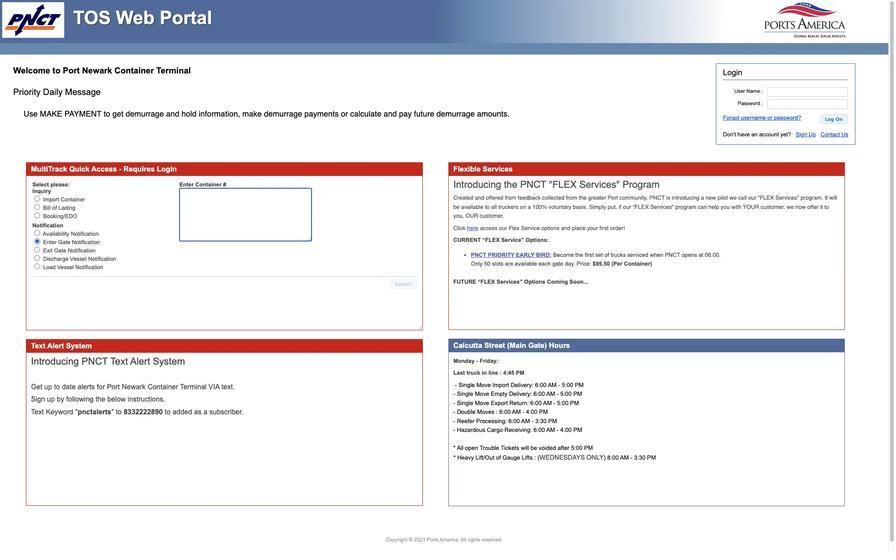 Task type: locate. For each thing, give the bounding box(es) containing it.
2 vertical spatial our
[[499, 225, 508, 232]]

container
[[115, 66, 154, 75], [195, 181, 222, 188], [61, 196, 85, 203], [148, 384, 178, 391]]

single
[[459, 382, 475, 389], [457, 391, 474, 398], [457, 400, 474, 407]]

1 horizontal spatial import
[[493, 382, 509, 389]]

offered
[[486, 195, 504, 201]]

be up you,
[[454, 204, 460, 210]]

password
[[738, 101, 761, 106]]

0 vertical spatial alert
[[47, 342, 64, 351]]

0 horizontal spatial "
[[75, 409, 78, 416]]

1 horizontal spatial "
[[111, 409, 114, 416]]

1 horizontal spatial system
[[153, 356, 185, 367]]

1 vertical spatial 3:30
[[634, 455, 646, 461]]

" down below on the bottom left
[[111, 409, 114, 416]]

text
[[31, 342, 46, 351], [110, 356, 128, 367], [31, 409, 44, 416]]

gate
[[553, 261, 564, 267]]

0 vertical spatial delivery:
[[511, 382, 534, 389]]

the inside created and offered from feedback collected from the greater port community, pnct is introducing a new pilot we call our "flex services" program. it will be available to all truckers on a 100% voluntary basis. simply put, if our "flex services" program can help you with your customer, we now offer it to you, our customer.
[[579, 195, 587, 201]]

will right it
[[830, 195, 838, 201]]

pm
[[516, 370, 525, 377], [575, 382, 584, 389], [574, 391, 583, 398], [570, 400, 579, 407], [549, 418, 557, 425], [574, 427, 583, 434], [584, 445, 593, 452], [648, 455, 656, 461]]

port right for
[[107, 384, 120, 391]]

0 horizontal spatial system
[[66, 342, 92, 351]]

port up "message"
[[63, 66, 80, 75]]

service"
[[502, 237, 524, 244]]

pnct
[[520, 179, 547, 190], [650, 195, 665, 201], [471, 252, 487, 258], [665, 252, 681, 258], [82, 356, 108, 367]]

2 horizontal spatial demurrage
[[437, 109, 475, 118]]

1 vertical spatial up
[[47, 396, 55, 404]]

notification down availability notification
[[72, 239, 100, 246]]

0 vertical spatial enter
[[179, 181, 194, 188]]

here link
[[467, 225, 479, 232]]

1 horizontal spatial or
[[768, 115, 773, 121]]

username
[[741, 115, 766, 121]]

our up the "your"
[[749, 195, 757, 201]]

enter up the exit at the top left of page
[[43, 239, 57, 246]]

pm inside wednesdays only ) 8:00 am - 3:30 pm
[[648, 455, 656, 461]]

access
[[480, 225, 498, 232]]

trucks
[[611, 252, 626, 258]]

flex
[[509, 225, 520, 232]]

0 horizontal spatial login
[[157, 165, 177, 173]]

when
[[650, 252, 664, 258]]

text left keyword
[[31, 409, 44, 416]]

gate
[[58, 239, 70, 246], [54, 248, 66, 254]]

2 horizontal spatial services"
[[776, 195, 800, 201]]

0 vertical spatial 3:30
[[536, 418, 547, 425]]

day. price:
[[565, 261, 591, 267]]

2 vertical spatial port
[[107, 384, 120, 391]]

1 vertical spatial gate
[[54, 248, 66, 254]]

feedback
[[518, 195, 541, 201]]

a right 'as'
[[204, 409, 208, 416]]

move up moves on the right
[[475, 400, 490, 407]]

* left heavy
[[454, 455, 456, 461]]

multitrack
[[31, 165, 67, 173]]

0 vertical spatial gate
[[58, 239, 70, 246]]

2 horizontal spatial a
[[701, 195, 705, 201]]

1 horizontal spatial be
[[531, 445, 538, 452]]

notification up availability
[[32, 223, 63, 229]]

text for keyword
[[31, 409, 44, 416]]

2 horizontal spatial our
[[749, 195, 757, 201]]

of right set in the right top of the page
[[605, 252, 610, 258]]

2 * from the top
[[454, 455, 456, 461]]

0 vertical spatial be
[[454, 204, 460, 210]]

1 vertical spatial will
[[521, 445, 529, 452]]

only
[[471, 261, 483, 267]]

0 horizontal spatial we
[[730, 195, 737, 201]]

0 vertical spatial import
[[43, 196, 59, 203]]

from up truckers on the top right of the page
[[505, 195, 517, 201]]

0 vertical spatial a
[[701, 195, 705, 201]]

0 horizontal spatial import
[[43, 196, 59, 203]]

introducing down text alert system at left
[[31, 356, 79, 367]]

None text field
[[179, 188, 312, 242]]

0 vertical spatial we
[[730, 195, 737, 201]]

1 vertical spatial vessel
[[57, 264, 74, 271]]

0 vertical spatial newark
[[82, 66, 112, 75]]

program
[[623, 179, 660, 190]]

gate up exit gate notification
[[58, 239, 70, 246]]

0 horizontal spatial first
[[585, 252, 594, 258]]

0 horizontal spatial available
[[461, 204, 484, 210]]

1 vertical spatial enter
[[43, 239, 57, 246]]

customer,
[[761, 204, 786, 210]]

port inside created and offered from feedback collected from the greater port community, pnct is introducing a new pilot we call our "flex services" program. it will be available to all truckers on a 100% voluntary basis. simply put, if our "flex services" program can help you with your customer, we now offer it to you, our customer.
[[608, 195, 618, 201]]

lift/out
[[476, 455, 495, 461]]

you
[[721, 204, 730, 210]]

services" down are
[[497, 279, 523, 285]]

- inside wednesdays only ) 8:00 am - 3:30 pm
[[631, 455, 633, 461]]

bill
[[43, 205, 51, 211]]

pnct left the is
[[650, 195, 665, 201]]

"flex down community,
[[633, 204, 649, 210]]

move down in
[[477, 382, 491, 389]]

0 horizontal spatial 3:30
[[536, 418, 547, 425]]

0 vertical spatial login
[[723, 68, 743, 77]]

priority
[[488, 252, 515, 258]]

5:00 down 'hours'
[[562, 382, 574, 389]]

a
[[701, 195, 705, 201], [528, 204, 531, 210], [204, 409, 208, 416]]

port up "put,"
[[608, 195, 618, 201]]

import up bill
[[43, 196, 59, 203]]

: down export
[[496, 409, 498, 416]]

demurrage right get
[[126, 109, 164, 118]]

be inside created and offered from feedback collected from the greater port community, pnct is introducing a new pilot we call our "flex services" program. it will be available to all truckers on a 100% voluntary basis. simply put, if our "flex services" program can help you with your customer, we now offer it to you, our customer.
[[454, 204, 460, 210]]

monday - friday:
[[454, 358, 499, 365]]

user
[[735, 88, 746, 94]]

introducing
[[454, 179, 502, 190], [31, 356, 79, 367]]

0 vertical spatial available
[[461, 204, 484, 210]]

"flex down access
[[483, 237, 500, 244]]

first inside pnct priority early bird: become the first set of trucks serviced when pnct opens at 06:00. only 50 slots are available each gate day. price: $95.50 (per container)
[[585, 252, 594, 258]]

text up get up to date alerts for port newark container terminal via text.
[[110, 356, 128, 367]]

5:00 right after
[[571, 445, 583, 452]]

0 horizontal spatial demurrage
[[126, 109, 164, 118]]

gate up discharge
[[54, 248, 66, 254]]

our
[[749, 195, 757, 201], [623, 204, 632, 210], [499, 225, 508, 232]]

password?
[[775, 115, 802, 121]]

wednesdays only ) 8:00 am - 3:30 pm
[[540, 454, 656, 461]]

instructions.
[[128, 396, 165, 404]]

services" up now
[[776, 195, 800, 201]]

0 vertical spatial will
[[830, 195, 838, 201]]

0 horizontal spatial be
[[454, 204, 460, 210]]

1 vertical spatial terminal
[[180, 384, 207, 391]]

2 vertical spatial text
[[31, 409, 44, 416]]

or left calculate at the left top of the page
[[341, 109, 348, 118]]

0 vertical spatial vessel
[[70, 256, 87, 263]]

enter for enter gate notification
[[43, 239, 57, 246]]

offer
[[808, 204, 819, 210]]

pnct priority early bird: become the first set of trucks serviced when pnct opens at 06:00. only 50 slots are available each gate day. price: $95.50 (per container)
[[471, 252, 721, 267]]

1 horizontal spatial 3:30
[[634, 455, 646, 461]]

1 vertical spatial port
[[608, 195, 618, 201]]

am -
[[543, 400, 556, 407]]

(main
[[507, 342, 527, 350]]

None radio
[[35, 247, 40, 253], [35, 256, 40, 261], [35, 264, 40, 270], [35, 247, 40, 253], [35, 256, 40, 261], [35, 264, 40, 270]]

soon...
[[570, 279, 589, 285]]

1 vertical spatial of
[[605, 252, 610, 258]]

flexible
[[454, 165, 481, 173]]

log on
[[826, 116, 843, 122]]

will inside created and offered from feedback collected from the greater port community, pnct is introducing a new pilot we call our "flex services" program. it will be available to all truckers on a 100% voluntary basis. simply put, if our "flex services" program can help you with your customer, we now offer it to you, our customer.
[[830, 195, 838, 201]]

import inside - single move import delivery: 6:00 am - 5:00 pm - single move empty delivery: 6:00 am - 5:00 pm - single move export return: 6:00 am - 5:00 pm - double moves : 6:00 am - 4:00 pm - reefer processing: 6:00 am - 3:30 pm - hazardous cargo receiving: 6:00 am - 4:00 pm
[[493, 382, 509, 389]]

log
[[826, 116, 835, 122]]

we left now
[[787, 204, 794, 210]]

2 vertical spatial services"
[[497, 279, 523, 285]]

1 demurrage from the left
[[126, 109, 164, 118]]

our right if
[[623, 204, 632, 210]]

3:30 right 8:00
[[634, 455, 646, 461]]

up left by
[[47, 396, 55, 404]]

0 horizontal spatial introducing
[[31, 356, 79, 367]]

the up day. price:
[[576, 252, 584, 258]]

available up the our
[[461, 204, 484, 210]]

0 horizontal spatial will
[[521, 445, 529, 452]]

available inside created and offered from feedback collected from the greater port community, pnct is introducing a new pilot we call our "flex services" program. it will be available to all truckers on a 100% voluntary basis. simply put, if our "flex services" program can help you with your customer, we now offer it to you, our customer.
[[461, 204, 484, 210]]

all left 'rights'
[[461, 537, 467, 543]]

1 vertical spatial system
[[153, 356, 185, 367]]

06:00.
[[705, 252, 721, 258]]

demurrage right make
[[264, 109, 302, 118]]

on
[[520, 204, 527, 210]]

notification for exit gate notification
[[68, 248, 96, 254]]

: inside - single move import delivery: 6:00 am - 5:00 pm - single move empty delivery: 6:00 am - 5:00 pm - single move export return: 6:00 am - 5:00 pm - double moves : 6:00 am - 4:00 pm - reefer processing: 6:00 am - 3:30 pm - hazardous cargo receiving: 6:00 am - 4:00 pm
[[496, 409, 498, 416]]

pnct up for
[[82, 356, 108, 367]]

coming
[[547, 279, 568, 285]]

1 vertical spatial we
[[787, 204, 794, 210]]

of right bill
[[52, 205, 57, 211]]

vessel up load vessel notification at the top left of page
[[70, 256, 87, 263]]

availability
[[43, 231, 69, 238]]

delivery: up return:
[[509, 391, 532, 398]]

1 vertical spatial first
[[585, 252, 594, 258]]

monday -
[[454, 358, 478, 365]]

introducing down flexible services
[[454, 179, 502, 190]]

ports
[[427, 537, 439, 543]]

available down early
[[515, 261, 537, 267]]

0 vertical spatial move
[[477, 382, 491, 389]]

* heavy lift/out of gauge lifts : (
[[454, 455, 540, 461]]

of
[[52, 205, 57, 211], [605, 252, 610, 258], [496, 455, 501, 461]]

notification inside booking/edo notification
[[32, 223, 63, 229]]

1 horizontal spatial port
[[107, 384, 120, 391]]

our left "flex"
[[499, 225, 508, 232]]

empty
[[491, 391, 508, 398]]

notification
[[32, 223, 63, 229], [71, 231, 99, 238], [72, 239, 100, 246], [68, 248, 96, 254], [88, 256, 116, 263], [75, 264, 103, 271]]

alert up get up to date alerts for port newark container terminal via text.
[[130, 356, 150, 367]]

yet?
[[781, 131, 792, 138]]

0 horizontal spatial from
[[505, 195, 517, 201]]

* all open trouble tickets will be voided after 5:00 pm
[[454, 445, 593, 452]]

last
[[454, 370, 465, 377]]

login up user on the right top of page
[[723, 68, 743, 77]]

enter left the #
[[179, 181, 194, 188]]

and inside created and offered from feedback collected from the greater port community, pnct is introducing a new pilot we call our "flex services" program. it will be available to all truckers on a 100% voluntary basis. simply put, if our "flex services" program can help you with your customer, we now offer it to you, our customer.
[[475, 195, 485, 201]]

* for * heavy lift/out of gauge lifts : (
[[454, 455, 456, 461]]

welcome to port newark container terminal
[[13, 66, 191, 75]]

notification down discharge vessel notification
[[75, 264, 103, 271]]

we
[[730, 195, 737, 201], [787, 204, 794, 210]]

will up 'lifts'
[[521, 445, 529, 452]]

introducing for introducing the pnct "flex services" program
[[454, 179, 502, 190]]

newark up "message"
[[82, 66, 112, 75]]

1 vertical spatial introducing
[[31, 356, 79, 367]]

if
[[619, 204, 622, 210]]

sign down get
[[31, 396, 45, 404]]

we left call
[[730, 195, 737, 201]]

0 horizontal spatial enter
[[43, 239, 57, 246]]

delivery: down 4:45
[[511, 382, 534, 389]]

am
[[548, 382, 557, 389], [547, 391, 555, 398], [512, 409, 521, 416], [522, 418, 530, 425], [547, 427, 555, 434], [620, 455, 629, 461]]

first left set in the right top of the page
[[585, 252, 594, 258]]

None password field
[[768, 99, 849, 109]]

newark up instructions. on the bottom
[[122, 384, 146, 391]]

"flex down 50 at right
[[478, 279, 495, 285]]

web
[[116, 7, 155, 28]]

enter for enter container #
[[179, 181, 194, 188]]

alert up 'date'
[[47, 342, 64, 351]]

"flex up customer,
[[758, 195, 774, 201]]

name
[[747, 88, 761, 94]]

all
[[492, 204, 497, 210]]

use
[[24, 109, 38, 118]]

from up basis.
[[566, 195, 578, 201]]

" down following
[[75, 409, 78, 416]]

0 vertical spatial text
[[31, 342, 46, 351]]

copyright © 2023 ports america. all rights reserved.
[[386, 537, 503, 543]]

hours
[[549, 342, 571, 350]]

reefer
[[457, 418, 475, 425]]

: right name
[[762, 88, 763, 94]]

a left the new
[[701, 195, 705, 201]]

services" down the is
[[651, 204, 674, 210]]

and left 'offered'
[[475, 195, 485, 201]]

early
[[516, 252, 535, 258]]

1 vertical spatial all
[[461, 537, 467, 543]]

: right line
[[500, 370, 502, 377]]

up right get
[[44, 384, 52, 391]]

1 vertical spatial *
[[454, 455, 456, 461]]

text up get
[[31, 342, 46, 351]]

1 horizontal spatial first
[[600, 225, 609, 232]]

1 horizontal spatial enter
[[179, 181, 194, 188]]

0 vertical spatial services"
[[776, 195, 800, 201]]

: left (
[[535, 455, 536, 461]]

bill of lading
[[43, 205, 75, 211]]

1 horizontal spatial introducing
[[454, 179, 502, 190]]

0 vertical spatial of
[[52, 205, 57, 211]]

0 horizontal spatial a
[[204, 409, 208, 416]]

0 horizontal spatial alert
[[47, 342, 64, 351]]

notification up discharge vessel notification
[[68, 248, 96, 254]]

current "flex service" options:
[[454, 237, 549, 244]]

* left the open
[[454, 445, 456, 452]]

all up heavy
[[457, 445, 464, 452]]

6:00
[[535, 382, 547, 389], [534, 391, 545, 398], [531, 400, 542, 407], [500, 409, 511, 416], [509, 418, 520, 425], [534, 427, 545, 434]]

don't
[[723, 131, 736, 138]]

1 horizontal spatial services"
[[651, 204, 674, 210]]

0 vertical spatial *
[[454, 445, 456, 452]]

2 from from the left
[[566, 195, 578, 201]]

sign left up
[[796, 131, 808, 138]]

1 vertical spatial sign
[[31, 396, 45, 404]]

notification up load vessel notification at the top left of page
[[88, 256, 116, 263]]

or right username
[[768, 115, 773, 121]]

0 horizontal spatial port
[[63, 66, 80, 75]]

have
[[738, 131, 750, 138]]

1 vertical spatial alert
[[130, 356, 150, 367]]

1 vertical spatial be
[[531, 445, 538, 452]]

it
[[825, 195, 828, 201]]

exit
[[43, 248, 53, 254]]

0 vertical spatial port
[[63, 66, 80, 75]]

1 vertical spatial a
[[528, 204, 531, 210]]

None radio
[[35, 196, 40, 202], [35, 204, 40, 210], [35, 213, 40, 218], [35, 230, 40, 236], [35, 239, 40, 245], [35, 196, 40, 202], [35, 204, 40, 210], [35, 213, 40, 218], [35, 230, 40, 236], [35, 239, 40, 245]]

first right your
[[600, 225, 609, 232]]

1 vertical spatial available
[[515, 261, 537, 267]]

1 horizontal spatial our
[[623, 204, 632, 210]]

0 vertical spatial sign
[[796, 131, 808, 138]]

3:30 down '4:00 pm'
[[536, 418, 547, 425]]

None text field
[[768, 87, 849, 97]]

of left gauge
[[496, 455, 501, 461]]

future
[[454, 279, 477, 285]]

or
[[341, 109, 348, 118], [768, 115, 773, 121]]

moves
[[477, 409, 495, 416]]

2 horizontal spatial of
[[605, 252, 610, 258]]

1 vertical spatial services"
[[651, 204, 674, 210]]

enter gate notification
[[43, 239, 100, 246]]

user name :
[[735, 88, 763, 94]]

1 * from the top
[[454, 445, 456, 452]]

login right requires
[[157, 165, 177, 173]]

on
[[836, 116, 843, 122]]

1 horizontal spatial we
[[787, 204, 794, 210]]

0 horizontal spatial of
[[52, 205, 57, 211]]

notification up enter gate notification on the left of page
[[71, 231, 99, 238]]

a right on
[[528, 204, 531, 210]]

following
[[66, 396, 94, 404]]

enter
[[179, 181, 194, 188], [43, 239, 57, 246]]

to
[[53, 66, 61, 75], [104, 109, 110, 118], [485, 204, 490, 210], [825, 204, 830, 210], [54, 384, 60, 391], [116, 409, 122, 416], [165, 409, 171, 416]]



Task type: describe. For each thing, give the bounding box(es) containing it.
bird:
[[536, 252, 552, 258]]

amounts.
[[477, 109, 510, 118]]

payments
[[305, 109, 339, 118]]

available inside pnct priority early bird: become the first set of trucks serviced when pnct opens at 06:00. only 50 slots are available each gate day. price: $95.50 (per container)
[[515, 261, 537, 267]]

1 vertical spatial login
[[157, 165, 177, 173]]

us
[[842, 131, 849, 138]]

basis.
[[573, 204, 588, 210]]

to up priority daily message
[[53, 66, 61, 75]]

0 vertical spatial single
[[459, 382, 475, 389]]

wednesdays
[[540, 454, 585, 461]]

introducing for introducing pnct text alert system
[[31, 356, 79, 367]]

pnctalerts
[[78, 409, 111, 416]]

1 horizontal spatial a
[[528, 204, 531, 210]]

gripsmall diagonal se image
[[417, 325, 422, 330]]

5:00 up the 4:00
[[561, 391, 572, 398]]

* for * all open trouble tickets will be voided after 5:00 pm
[[454, 445, 456, 452]]

introducing
[[672, 195, 700, 201]]

calcutta street (main gate) hours
[[454, 342, 571, 350]]

service
[[521, 225, 540, 232]]

1 vertical spatial single
[[457, 391, 474, 398]]

8332222890
[[124, 409, 163, 416]]

4:00
[[561, 427, 572, 434]]

text.
[[222, 384, 235, 391]]

0 vertical spatial first
[[600, 225, 609, 232]]

customer.
[[480, 213, 504, 219]]

0 horizontal spatial services"
[[497, 279, 523, 285]]

at
[[699, 252, 704, 258]]

1 " from the left
[[75, 409, 78, 416]]

text alert system
[[31, 342, 92, 351]]

vessel for discharge
[[70, 256, 87, 263]]

2 " from the left
[[111, 409, 114, 416]]

1 vertical spatial text
[[110, 356, 128, 367]]

get
[[31, 384, 42, 391]]

and left pay
[[384, 109, 397, 118]]

1 vertical spatial our
[[623, 204, 632, 210]]

as
[[194, 409, 202, 416]]

2 demurrage from the left
[[264, 109, 302, 118]]

3 demurrage from the left
[[437, 109, 475, 118]]

become
[[554, 252, 574, 258]]

services
[[483, 165, 513, 173]]

4:45
[[503, 370, 515, 377]]

order!
[[611, 225, 625, 232]]

pnct up feedback
[[520, 179, 547, 190]]

pilot
[[718, 195, 728, 201]]

(per
[[612, 261, 623, 267]]

help
[[709, 204, 720, 210]]

forgot
[[723, 115, 740, 121]]

to right it
[[825, 204, 830, 210]]

the down for
[[96, 396, 105, 404]]

pnct up only
[[471, 252, 487, 258]]

0 vertical spatial all
[[457, 445, 464, 452]]

opens
[[682, 252, 698, 258]]

introducing pnct text alert system
[[31, 356, 185, 367]]

0 vertical spatial terminal
[[156, 66, 191, 75]]

load
[[43, 264, 56, 271]]

to down below on the bottom left
[[116, 409, 122, 416]]

up for get
[[44, 384, 52, 391]]

multitrack quick access - requires login
[[31, 165, 177, 173]]

password :
[[738, 101, 763, 106]]

lading
[[58, 205, 75, 211]]

forgot username or password? link
[[723, 115, 802, 121]]

and left place
[[561, 225, 571, 232]]

gate for enter
[[58, 239, 70, 246]]

1 horizontal spatial alert
[[130, 356, 150, 367]]

1 horizontal spatial login
[[723, 68, 743, 77]]

vessel for load
[[57, 264, 74, 271]]

copyright
[[386, 537, 408, 543]]

return:
[[510, 400, 529, 407]]

with
[[732, 204, 742, 210]]

open
[[465, 445, 478, 452]]

gate for exit
[[54, 248, 66, 254]]

processing:
[[476, 418, 507, 425]]

pnct priority early bird: link
[[471, 252, 552, 258]]

created
[[454, 195, 474, 201]]

your
[[587, 225, 598, 232]]

0 vertical spatial our
[[749, 195, 757, 201]]

and left hold
[[166, 109, 179, 118]]

inquiry
[[32, 188, 51, 195]]

last truck in line : 4:45 pm
[[454, 370, 525, 377]]

1 horizontal spatial newark
[[122, 384, 146, 391]]

1 from from the left
[[505, 195, 517, 201]]

2 vertical spatial move
[[475, 400, 490, 407]]

to left added
[[165, 409, 171, 416]]

tos
[[73, 7, 111, 28]]

am inside wednesdays only ) 8:00 am - 3:30 pm
[[620, 455, 629, 461]]

enter container #
[[179, 181, 226, 188]]

daily
[[43, 87, 63, 97]]

quick
[[69, 165, 90, 173]]

tickets
[[501, 445, 520, 452]]

0 horizontal spatial or
[[341, 109, 348, 118]]

8:00
[[608, 455, 619, 461]]

access
[[91, 165, 117, 173]]

simply
[[590, 204, 607, 210]]

0 horizontal spatial sign
[[31, 396, 45, 404]]

booking/edo
[[43, 213, 77, 220]]

via
[[209, 384, 220, 391]]

our
[[466, 213, 478, 219]]

sign up link
[[796, 131, 816, 138]]

3:30 inside - single move import delivery: 6:00 am - 5:00 pm - single move empty delivery: 6:00 am - 5:00 pm - single move export return: 6:00 am - 5:00 pm - double moves : 6:00 am - 4:00 pm - reefer processing: 6:00 am - 3:30 pm - hazardous cargo receiving: 6:00 am - 4:00 pm
[[536, 418, 547, 425]]

to left all
[[485, 204, 490, 210]]

new
[[706, 195, 717, 201]]

: right password
[[762, 101, 763, 106]]

gauge
[[503, 455, 521, 461]]

truck
[[467, 370, 481, 377]]

exit gate notification
[[43, 248, 96, 254]]

pnct right when
[[665, 252, 681, 258]]

1 vertical spatial delivery:
[[509, 391, 532, 398]]

1 horizontal spatial sign
[[796, 131, 808, 138]]

added
[[173, 409, 192, 416]]

pnct inside created and offered from feedback collected from the greater port community, pnct is introducing a new pilot we call our "flex services" program. it will be available to all truckers on a 100% voluntary basis. simply put, if our "flex services" program can help you with your customer, we now offer it to you, our customer.
[[650, 195, 665, 201]]

make payment
[[40, 109, 102, 118]]

click
[[454, 225, 466, 232]]

make
[[242, 109, 262, 118]]

#
[[223, 181, 226, 188]]

2 vertical spatial single
[[457, 400, 474, 407]]

of inside pnct priority early bird: become the first set of trucks serviced when pnct opens at 06:00. only 50 slots are available each gate day. price: $95.50 (per container)
[[605, 252, 610, 258]]

notification for load vessel notification
[[75, 264, 103, 271]]

2 vertical spatial a
[[204, 409, 208, 416]]

the down services
[[504, 179, 518, 190]]

now
[[796, 204, 806, 210]]

- single move import delivery: 6:00 am - 5:00 pm - single move empty delivery: 6:00 am - 5:00 pm - single move export return: 6:00 am - 5:00 pm - double moves : 6:00 am - 4:00 pm - reefer processing: 6:00 am - 3:30 pm - hazardous cargo receiving: 6:00 am - 4:00 pm
[[454, 382, 587, 434]]

notification for enter gate notification
[[72, 239, 100, 246]]

0 vertical spatial system
[[66, 342, 92, 351]]

the inside pnct priority early bird: become the first set of trucks serviced when pnct opens at 06:00. only 50 slots are available each gate day. price: $95.50 (per container)
[[576, 252, 584, 258]]

select please: inquiry
[[32, 181, 70, 195]]

5:00 right the am -
[[557, 400, 569, 407]]

get up to date alerts for port newark container terminal via text.
[[31, 384, 235, 391]]

import container
[[43, 196, 85, 203]]

subscriber.
[[210, 409, 244, 416]]

serviced
[[628, 252, 649, 258]]

3:30 inside wednesdays only ) 8:00 am - 3:30 pm
[[634, 455, 646, 461]]

log on button
[[820, 115, 848, 124]]

welcome
[[13, 66, 50, 75]]

1 vertical spatial move
[[475, 391, 490, 398]]

contact us
[[821, 131, 849, 138]]

each
[[539, 261, 551, 267]]

to left 'date'
[[54, 384, 60, 391]]

sign up by following the below instructions.
[[31, 396, 165, 404]]

you,
[[454, 213, 464, 219]]

2 vertical spatial of
[[496, 455, 501, 461]]

created and offered from feedback collected from the greater port community, pnct is introducing a new pilot we call our "flex services" program. it will be available to all truckers on a 100% voluntary basis. simply put, if our "flex services" program can help you with your customer, we now offer it to you, our customer.
[[454, 195, 838, 219]]

notification for discharge vessel notification
[[88, 256, 116, 263]]

up for sign
[[47, 396, 55, 404]]

program.
[[801, 195, 824, 201]]

truckers
[[499, 204, 519, 210]]

to left get
[[104, 109, 110, 118]]

2023
[[414, 537, 426, 543]]

after
[[558, 445, 570, 452]]

text for alert
[[31, 342, 46, 351]]

use make payment to get demurrage and hold information, make demurrage payments or calculate and pay future demurrage amounts.
[[24, 109, 510, 118]]



Task type: vqa. For each thing, say whether or not it's contained in the screenshot.
the bottommost Marine
no



